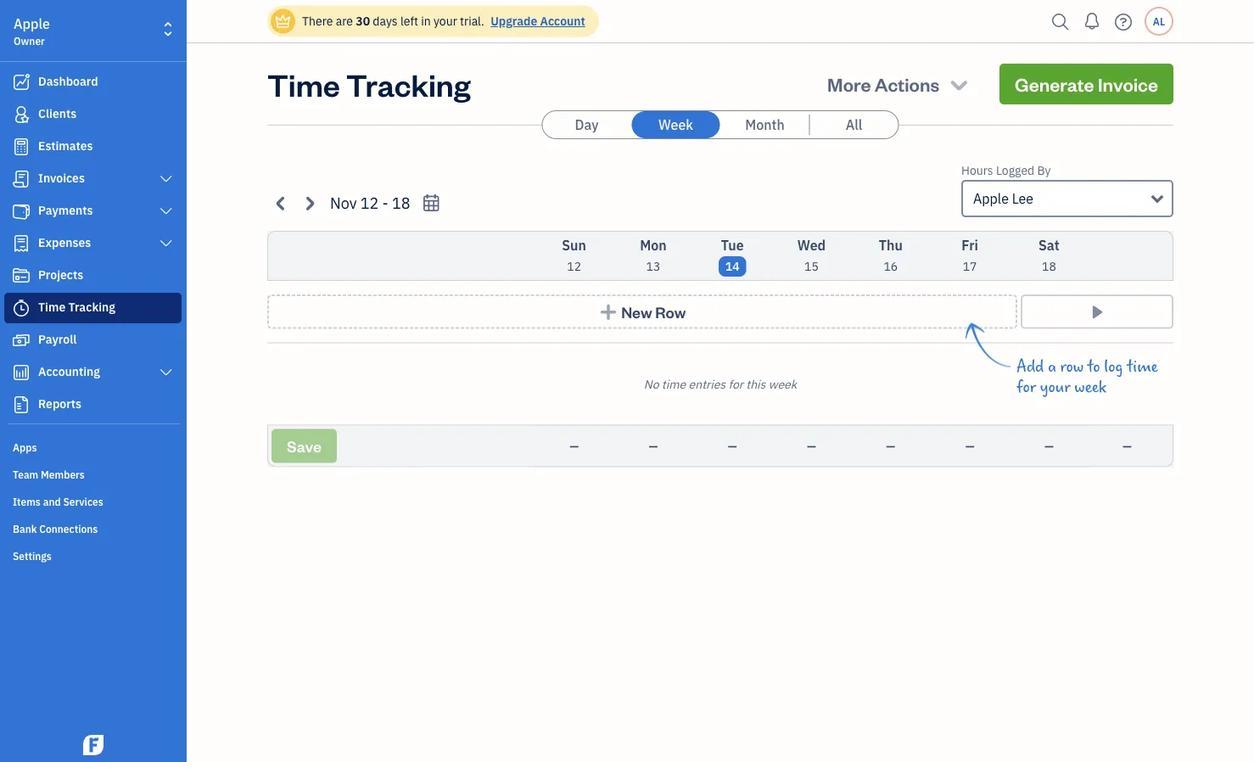 Task type: locate. For each thing, give the bounding box(es) containing it.
0 vertical spatial apple
[[14, 15, 50, 33]]

actions
[[875, 72, 939, 96]]

owner
[[14, 34, 45, 48]]

bank connections
[[13, 522, 98, 535]]

there are 30 days left in your trial. upgrade account
[[302, 13, 585, 29]]

tracking down the left
[[346, 64, 471, 104]]

more actions
[[827, 72, 939, 96]]

all
[[846, 116, 862, 134]]

1 vertical spatial chevron large down image
[[158, 205, 174, 218]]

week
[[769, 376, 797, 392], [1075, 378, 1107, 397]]

left
[[400, 13, 418, 29]]

reports link
[[4, 390, 182, 420]]

month link
[[721, 111, 809, 138]]

1 horizontal spatial time
[[1127, 358, 1158, 376]]

5 — from the left
[[886, 438, 896, 454]]

expenses
[[38, 235, 91, 250]]

fri
[[962, 236, 978, 254]]

12 left -
[[360, 193, 379, 213]]

chevron large down image
[[158, 172, 174, 186], [158, 205, 174, 218], [158, 366, 174, 379]]

12 down sun
[[567, 258, 581, 274]]

payment image
[[11, 203, 31, 220]]

1 horizontal spatial tracking
[[346, 64, 471, 104]]

for
[[729, 376, 743, 392], [1017, 378, 1036, 397]]

apple
[[14, 15, 50, 33], [973, 190, 1009, 207]]

your right 'in'
[[434, 13, 457, 29]]

apple inside dropdown button
[[973, 190, 1009, 207]]

apple for owner
[[14, 15, 50, 33]]

payroll
[[38, 331, 77, 347]]

invoice image
[[11, 171, 31, 188]]

time right timer icon
[[38, 299, 66, 315]]

tracking down projects link
[[68, 299, 115, 315]]

chevron large down image inside 'payments' link
[[158, 205, 174, 218]]

dashboard image
[[11, 74, 31, 91]]

items
[[13, 495, 41, 508]]

1 vertical spatial time
[[38, 299, 66, 315]]

4 — from the left
[[807, 438, 816, 454]]

1 — from the left
[[570, 438, 579, 454]]

time down "there"
[[267, 64, 340, 104]]

17
[[963, 258, 977, 274]]

7 — from the left
[[1045, 438, 1054, 454]]

0 vertical spatial your
[[434, 13, 457, 29]]

week down to
[[1075, 378, 1107, 397]]

your down a
[[1040, 378, 1071, 397]]

3 — from the left
[[728, 438, 737, 454]]

3 chevron large down image from the top
[[158, 366, 174, 379]]

fri 17
[[962, 236, 978, 274]]

0 horizontal spatial time tracking
[[38, 299, 115, 315]]

1 vertical spatial tracking
[[68, 299, 115, 315]]

1 horizontal spatial 18
[[1042, 258, 1056, 274]]

project image
[[11, 267, 31, 284]]

0 horizontal spatial apple
[[14, 15, 50, 33]]

estimates link
[[4, 132, 182, 162]]

0 horizontal spatial tracking
[[68, 299, 115, 315]]

18 down sat
[[1042, 258, 1056, 274]]

14
[[725, 258, 740, 274]]

chevron large down image for payments
[[158, 205, 174, 218]]

time tracking down projects link
[[38, 299, 115, 315]]

time tracking
[[267, 64, 471, 104], [38, 299, 115, 315]]

apple up owner
[[14, 15, 50, 33]]

8 — from the left
[[1123, 438, 1132, 454]]

upgrade
[[491, 13, 537, 29]]

estimates
[[38, 138, 93, 154]]

0 horizontal spatial time
[[38, 299, 66, 315]]

1 horizontal spatial for
[[1017, 378, 1036, 397]]

1 vertical spatial your
[[1040, 378, 1071, 397]]

0 vertical spatial 12
[[360, 193, 379, 213]]

15
[[805, 258, 819, 274]]

—
[[570, 438, 579, 454], [649, 438, 658, 454], [728, 438, 737, 454], [807, 438, 816, 454], [886, 438, 896, 454], [965, 438, 975, 454], [1045, 438, 1054, 454], [1123, 438, 1132, 454]]

time
[[267, 64, 340, 104], [38, 299, 66, 315]]

apps link
[[4, 434, 182, 459]]

time
[[1127, 358, 1158, 376], [662, 376, 686, 392]]

crown image
[[274, 12, 292, 30]]

timer image
[[11, 300, 31, 317]]

thu
[[879, 236, 903, 254]]

apple down "hours"
[[973, 190, 1009, 207]]

day link
[[543, 111, 631, 138]]

2 vertical spatial chevron large down image
[[158, 366, 174, 379]]

accounting
[[38, 364, 100, 379]]

0 vertical spatial chevron large down image
[[158, 172, 174, 186]]

1 vertical spatial time tracking
[[38, 299, 115, 315]]

by
[[1037, 163, 1051, 178]]

chart image
[[11, 364, 31, 381]]

apple lee button
[[961, 180, 1174, 217]]

time tracking down 30
[[267, 64, 471, 104]]

chevron large down image for invoices
[[158, 172, 174, 186]]

1 horizontal spatial apple
[[973, 190, 1009, 207]]

more
[[827, 72, 871, 96]]

-
[[382, 193, 388, 213]]

1 horizontal spatial time
[[267, 64, 340, 104]]

1 chevron large down image from the top
[[158, 172, 174, 186]]

row
[[655, 302, 686, 322]]

generate
[[1015, 72, 1094, 96]]

your
[[434, 13, 457, 29], [1040, 378, 1071, 397]]

12 inside the sun 12
[[567, 258, 581, 274]]

items and services link
[[4, 488, 182, 513]]

1 horizontal spatial 12
[[567, 258, 581, 274]]

apple owner
[[14, 15, 50, 48]]

dashboard
[[38, 73, 98, 89]]

13
[[646, 258, 661, 274]]

1 horizontal spatial time tracking
[[267, 64, 471, 104]]

search image
[[1047, 9, 1074, 34]]

invoice
[[1098, 72, 1158, 96]]

0 vertical spatial 18
[[392, 193, 410, 213]]

settings link
[[4, 542, 182, 568]]

and
[[43, 495, 61, 508]]

freshbooks image
[[80, 735, 107, 755]]

18 inside sat 18
[[1042, 258, 1056, 274]]

trial.
[[460, 13, 484, 29]]

week right the this
[[769, 376, 797, 392]]

expense image
[[11, 235, 31, 252]]

1 horizontal spatial week
[[1075, 378, 1107, 397]]

18 right -
[[392, 193, 410, 213]]

2 chevron large down image from the top
[[158, 205, 174, 218]]

clients link
[[4, 99, 182, 130]]

tracking inside "main" element
[[68, 299, 115, 315]]

time right log
[[1127, 358, 1158, 376]]

time tracking inside time tracking link
[[38, 299, 115, 315]]

1 vertical spatial 12
[[567, 258, 581, 274]]

12
[[360, 193, 379, 213], [567, 258, 581, 274]]

0 horizontal spatial for
[[729, 376, 743, 392]]

new
[[621, 302, 652, 322]]

for down add
[[1017, 378, 1036, 397]]

row
[[1060, 358, 1084, 376]]

team
[[13, 468, 38, 481]]

for left the this
[[729, 376, 743, 392]]

0 vertical spatial tracking
[[346, 64, 471, 104]]

1 vertical spatial apple
[[973, 190, 1009, 207]]

1 vertical spatial 18
[[1042, 258, 1056, 274]]

18
[[392, 193, 410, 213], [1042, 258, 1056, 274]]

week link
[[632, 111, 720, 138]]

reports
[[38, 396, 81, 412]]

wed 15
[[798, 236, 826, 274]]

team members
[[13, 468, 85, 481]]

0 horizontal spatial 12
[[360, 193, 379, 213]]

invoices
[[38, 170, 85, 186]]

time right no
[[662, 376, 686, 392]]

apple inside "main" element
[[14, 15, 50, 33]]

1 horizontal spatial your
[[1040, 378, 1071, 397]]

tue
[[721, 236, 744, 254]]

a
[[1048, 358, 1056, 376]]



Task type: describe. For each thing, give the bounding box(es) containing it.
30
[[356, 13, 370, 29]]

your inside add a row to log time for your week
[[1040, 378, 1071, 397]]

items and services
[[13, 495, 103, 508]]

time inside add a row to log time for your week
[[1127, 358, 1158, 376]]

hours logged by
[[961, 163, 1051, 178]]

estimate image
[[11, 138, 31, 155]]

sun 12
[[562, 236, 586, 274]]

logged
[[996, 163, 1035, 178]]

main element
[[0, 0, 229, 762]]

bank
[[13, 522, 37, 535]]

account
[[540, 13, 585, 29]]

services
[[63, 495, 103, 508]]

connections
[[39, 522, 98, 535]]

go to help image
[[1110, 9, 1137, 34]]

team members link
[[4, 461, 182, 486]]

payroll link
[[4, 325, 182, 356]]

time inside "main" element
[[38, 299, 66, 315]]

for inside add a row to log time for your week
[[1017, 378, 1036, 397]]

new row
[[621, 302, 686, 322]]

accounting link
[[4, 357, 182, 388]]

apple for lee
[[973, 190, 1009, 207]]

log
[[1104, 358, 1123, 376]]

sat
[[1039, 236, 1060, 254]]

chevron large down image for accounting
[[158, 366, 174, 379]]

0 horizontal spatial week
[[769, 376, 797, 392]]

2 — from the left
[[649, 438, 658, 454]]

dashboard link
[[4, 67, 182, 98]]

0 horizontal spatial 18
[[392, 193, 410, 213]]

projects
[[38, 267, 83, 283]]

plus image
[[599, 303, 618, 320]]

wed
[[798, 236, 826, 254]]

month
[[745, 116, 785, 134]]

mon
[[640, 236, 667, 254]]

apple lee
[[973, 190, 1034, 207]]

money image
[[11, 332, 31, 349]]

previous week image
[[272, 193, 291, 213]]

members
[[41, 468, 85, 481]]

al button
[[1145, 7, 1174, 36]]

no time entries for this week
[[644, 376, 797, 392]]

hours
[[961, 163, 993, 178]]

0 vertical spatial time
[[267, 64, 340, 104]]

expenses link
[[4, 228, 182, 259]]

start timer image
[[1087, 303, 1107, 320]]

16
[[884, 258, 898, 274]]

payments
[[38, 202, 93, 218]]

generate invoice button
[[1000, 64, 1174, 104]]

settings
[[13, 549, 52, 563]]

6 — from the left
[[965, 438, 975, 454]]

choose a date image
[[421, 193, 441, 213]]

apps
[[13, 440, 37, 454]]

sun
[[562, 236, 586, 254]]

projects link
[[4, 261, 182, 291]]

notifications image
[[1079, 4, 1106, 38]]

days
[[373, 13, 398, 29]]

12 for nov
[[360, 193, 379, 213]]

no
[[644, 376, 659, 392]]

entries
[[689, 376, 726, 392]]

next week image
[[300, 193, 319, 213]]

more actions button
[[812, 64, 986, 104]]

week
[[658, 116, 693, 134]]

week inside add a row to log time for your week
[[1075, 378, 1107, 397]]

mon 13
[[640, 236, 667, 274]]

report image
[[11, 396, 31, 413]]

tue 14
[[721, 236, 744, 274]]

day
[[575, 116, 599, 134]]

nov
[[330, 193, 357, 213]]

client image
[[11, 106, 31, 123]]

chevrondown image
[[947, 72, 971, 96]]

al
[[1153, 14, 1165, 28]]

all link
[[810, 111, 898, 138]]

new row button
[[267, 294, 1017, 329]]

upgrade account link
[[487, 13, 585, 29]]

are
[[336, 13, 353, 29]]

time tracking link
[[4, 293, 182, 323]]

this
[[746, 376, 766, 392]]

0 horizontal spatial your
[[434, 13, 457, 29]]

12 for sun
[[567, 258, 581, 274]]

sat 18
[[1039, 236, 1060, 274]]

in
[[421, 13, 431, 29]]

clients
[[38, 106, 77, 121]]

invoices link
[[4, 164, 182, 194]]

to
[[1088, 358, 1100, 376]]

chevron large down image
[[158, 237, 174, 250]]

nov 12 - 18
[[330, 193, 410, 213]]

generate invoice
[[1015, 72, 1158, 96]]

0 vertical spatial time tracking
[[267, 64, 471, 104]]

add a row to log time for your week
[[1017, 358, 1158, 397]]

payments link
[[4, 196, 182, 227]]

bank connections link
[[4, 515, 182, 541]]

add
[[1017, 358, 1044, 376]]

0 horizontal spatial time
[[662, 376, 686, 392]]



Task type: vqa. For each thing, say whether or not it's contained in the screenshot.


